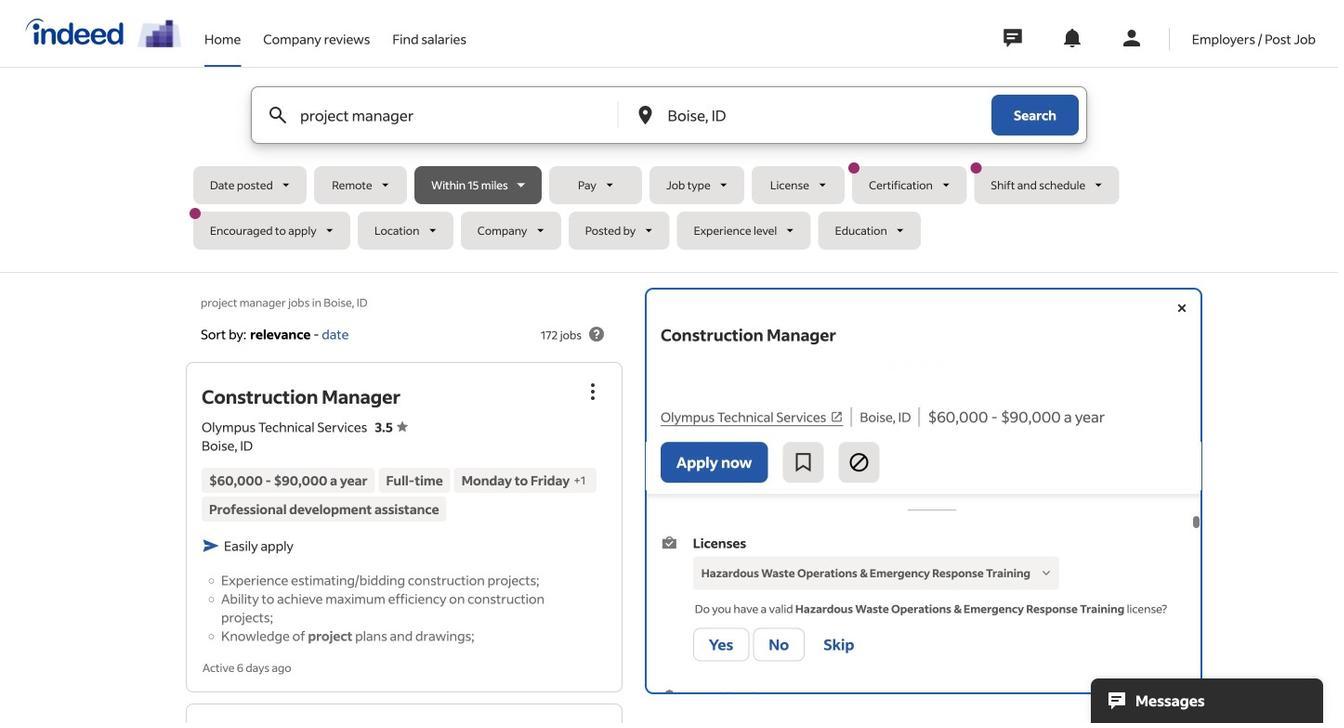 Task type: locate. For each thing, give the bounding box(es) containing it.
at indeed, we're committed to increasing representation of women at all levels of indeed's global workforce to at least 50% by 2030 image
[[138, 20, 182, 47]]

save this job image
[[792, 437, 815, 459]]

close job details image
[[1171, 297, 1193, 320]]

None search field
[[190, 86, 1145, 257]]

certifications pmp missing qualification image
[[694, 692, 746, 716]]

messages unread count 0 image
[[1001, 20, 1025, 57]]

job actions for construction manager is collapsed image
[[582, 381, 604, 403]]

notifications unread count 0 image
[[1061, 27, 1083, 49]]



Task type: describe. For each thing, give the bounding box(es) containing it.
help icon image
[[585, 323, 608, 346]]

search: Job title, keywords, or company text field
[[296, 87, 587, 143]]

3.5 out of five stars rating image
[[375, 419, 408, 436]]

certifications group
[[661, 668, 1187, 724]]

olympus technical services (opens in a new tab) image
[[854, 359, 869, 374]]

missing qualification image
[[1038, 545, 1055, 562]]

not interested image
[[848, 437, 870, 459]]

account image
[[1121, 27, 1143, 49]]

Edit location text field
[[664, 87, 954, 143]]



Task type: vqa. For each thing, say whether or not it's contained in the screenshot.
At Indeed, we're committed to increasing representation of women at all levels of Indeed's global workforce to at least 50% by 2030 Icon
yes



